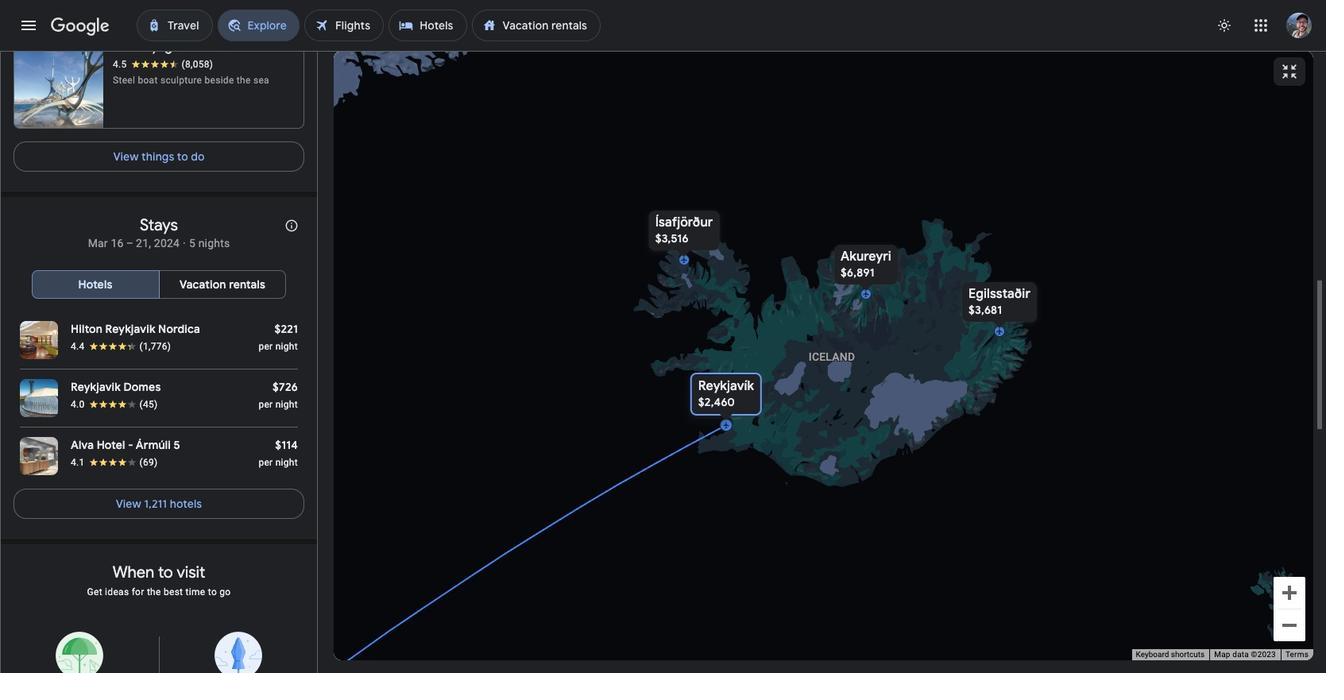 Task type: locate. For each thing, give the bounding box(es) containing it.
1 horizontal spatial the
[[237, 74, 251, 85]]

1 vertical spatial per
[[259, 399, 273, 410]]

1 horizontal spatial 5
[[189, 237, 196, 249]]

steel boat sculpture beside the sea
[[113, 74, 269, 85]]

sun
[[113, 39, 134, 54]]

english
[[70, 647, 107, 661]]

keyboard shortcuts button
[[1136, 650, 1205, 661]]

sun voyager
[[113, 39, 184, 54]]

hotels
[[170, 496, 202, 511]]

2 vertical spatial to
[[208, 586, 217, 597]]

mar
[[88, 237, 108, 249]]

the
[[237, 74, 251, 85], [147, 586, 161, 597]]

6891 US dollars text field
[[841, 265, 875, 279]]

iceland
[[809, 350, 855, 363]]

egilsstaðir $3,681
[[969, 286, 1031, 317]]

reykjavik up 4.4 out of 5 stars from 1,776 reviews image at left bottom
[[105, 322, 156, 336]]

reykjavik
[[105, 322, 156, 336], [71, 380, 121, 394]]

$221
[[275, 322, 298, 336]]

3 per from the top
[[259, 457, 273, 468]]

view left 1,211
[[116, 496, 141, 511]]

$6,891
[[841, 265, 875, 279]]

0 vertical spatial view
[[113, 149, 139, 163]]

hilton reykjavik nordica
[[71, 322, 200, 336]]

0 vertical spatial reykjavik
[[105, 322, 156, 336]]

reykjavik up 4.0
[[71, 380, 121, 394]]

4 out of 5 stars from 45 reviews image
[[71, 398, 158, 411]]

night
[[276, 341, 298, 352], [276, 399, 298, 410], [276, 457, 298, 468]]

4.1 out of 5 stars from 69 reviews image
[[71, 456, 158, 469]]

about these results image
[[273, 206, 311, 244]]

1 vertical spatial view
[[116, 496, 141, 511]]

to
[[177, 149, 188, 163], [158, 562, 173, 582], [208, 586, 217, 597]]

0 vertical spatial 5
[[189, 237, 196, 249]]

to up best
[[158, 562, 173, 582]]

sea
[[254, 74, 269, 85]]

$114 per night
[[259, 438, 298, 468]]

night down $114
[[276, 457, 298, 468]]

0 vertical spatial night
[[276, 341, 298, 352]]

$114
[[275, 438, 298, 452]]

per inside $114 per night
[[259, 457, 273, 468]]

$3,681
[[969, 302, 1002, 317]]

to left go
[[208, 586, 217, 597]]

night down the $221
[[276, 341, 298, 352]]

per
[[259, 341, 273, 352], [259, 399, 273, 410], [259, 457, 273, 468]]

4.4 out of 5 stars from 1,776 reviews image
[[71, 340, 171, 353]]

1 vertical spatial the
[[147, 586, 161, 597]]

0 vertical spatial per
[[259, 341, 273, 352]]

per down $726 per night
[[259, 457, 273, 468]]

2 vertical spatial night
[[276, 457, 298, 468]]

per inside $726 per night
[[259, 399, 273, 410]]

2 night from the top
[[276, 399, 298, 410]]

0 horizontal spatial 5
[[174, 438, 180, 452]]

per up $726
[[259, 341, 273, 352]]

$726 per night
[[259, 380, 298, 410]]

egilsstaðir
[[969, 286, 1031, 302]]

view
[[113, 149, 139, 163], [116, 496, 141, 511]]

reykjavik domes
[[71, 380, 161, 394]]

$3,516
[[655, 231, 689, 245]]

1 night from the top
[[276, 341, 298, 352]]

1 per from the top
[[259, 341, 273, 352]]

3681 US dollars text field
[[969, 302, 1002, 317]]

for
[[132, 586, 144, 597]]

5 nights
[[189, 237, 230, 249]]

visit
[[177, 562, 205, 582]]

2 vertical spatial per
[[259, 457, 273, 468]]

0 vertical spatial the
[[237, 74, 251, 85]]

beside
[[205, 74, 234, 85]]

night inside $726 per night
[[276, 399, 298, 410]]

5 right ármúli
[[174, 438, 180, 452]]

the left sea
[[237, 74, 251, 85]]

night for $726
[[276, 399, 298, 410]]

english (united states) button
[[39, 642, 201, 667]]

4.5
[[113, 58, 127, 70]]

terms
[[1286, 650, 1309, 659]]

3 night from the top
[[276, 457, 298, 468]]

loading results progress bar
[[0, 51, 1327, 54]]

4.0
[[71, 399, 85, 410]]

night down $726
[[276, 399, 298, 410]]

the right the for
[[147, 586, 161, 597]]

(1,776)
[[140, 341, 171, 352]]

keyboard shortcuts
[[1136, 650, 1205, 659]]

hilton
[[71, 322, 103, 336]]

accommodation type option group
[[32, 265, 286, 303]]

per down $726
[[259, 399, 273, 410]]

5
[[189, 237, 196, 249], [174, 438, 180, 452]]

night inside $114 per night
[[276, 457, 298, 468]]

0 vertical spatial to
[[177, 149, 188, 163]]

1 vertical spatial night
[[276, 399, 298, 410]]

view left things
[[113, 149, 139, 163]]

$726
[[273, 380, 298, 394]]

to left the do
[[177, 149, 188, 163]]

1 horizontal spatial to
[[177, 149, 188, 163]]

ideas
[[105, 586, 129, 597]]

4.1
[[71, 457, 85, 468]]

(45)
[[140, 399, 158, 410]]

map
[[1215, 650, 1231, 659]]

when to visit get ideas for the best time to go
[[87, 562, 231, 597]]

per inside the $221 per night
[[259, 341, 273, 352]]

per for $221
[[259, 341, 273, 352]]

16 – 21,
[[111, 237, 151, 249]]

things
[[141, 149, 174, 163]]

ísafjörður
[[655, 214, 713, 230]]

best
[[164, 586, 183, 597]]

akureyri
[[841, 248, 892, 264]]

night inside the $221 per night
[[276, 341, 298, 352]]

5 left nights
[[189, 237, 196, 249]]

2 per from the top
[[259, 399, 273, 410]]

0 horizontal spatial to
[[158, 562, 173, 582]]

0 horizontal spatial the
[[147, 586, 161, 597]]

english (united states)
[[70, 647, 188, 661]]



Task type: describe. For each thing, give the bounding box(es) containing it.
$2,460
[[698, 395, 735, 409]]

map data ©2023
[[1215, 650, 1277, 659]]

domes
[[124, 380, 161, 394]]

usd
[[244, 647, 266, 661]]

2 horizontal spatial to
[[208, 586, 217, 597]]

shortcuts
[[1172, 650, 1205, 659]]

3516 US dollars text field
[[655, 231, 689, 245]]

view 1,211 hotels
[[116, 496, 202, 511]]

voyager
[[137, 39, 184, 54]]

states)
[[151, 647, 188, 661]]

night for $221
[[276, 341, 298, 352]]

per for $726
[[259, 399, 273, 410]]

ármúli
[[136, 438, 171, 452]]

nights
[[198, 237, 230, 249]]

off-seasons section. image
[[213, 630, 264, 673]]

4.5 out of 5 stars from 8,058 reviews image
[[113, 58, 213, 70]]

reykjavík $2,460
[[698, 378, 754, 409]]

when
[[113, 562, 154, 582]]

2460 US dollars text field
[[698, 395, 735, 409]]

main menu image
[[19, 16, 38, 35]]

view things to do
[[113, 149, 205, 163]]

steel
[[113, 74, 135, 85]]

1 vertical spatial 5
[[174, 438, 180, 452]]

the inside when to visit get ideas for the best time to go
[[147, 586, 161, 597]]

view smaller map image
[[1281, 62, 1300, 81]]

4.4
[[71, 341, 85, 352]]

(8,058)
[[182, 58, 213, 70]]

night for $114
[[276, 457, 298, 468]]

sculpture
[[161, 74, 202, 85]]

view for view things to do
[[113, 149, 139, 163]]

map region
[[334, 51, 1314, 661]]

stays
[[140, 215, 178, 235]]

do
[[191, 149, 205, 163]]

2024
[[154, 237, 180, 249]]

(69)
[[140, 457, 158, 468]]

peak seasons section. image
[[54, 630, 105, 673]]

time
[[186, 586, 206, 597]]

mar 16 – 21, 2024
[[88, 237, 180, 249]]

keyboard
[[1136, 650, 1170, 659]]

©2023
[[1252, 650, 1277, 659]]

boat
[[138, 74, 158, 85]]

reykjavík
[[698, 378, 754, 394]]

alva
[[71, 438, 94, 452]]

ísafjörður $3,516
[[655, 214, 713, 245]]

get
[[87, 586, 102, 597]]

data
[[1233, 650, 1250, 659]]

(united
[[110, 647, 149, 661]]

change appearance image
[[1206, 6, 1244, 45]]

akureyri $6,891
[[841, 248, 892, 279]]

per for $114
[[259, 457, 273, 468]]

go
[[220, 586, 231, 597]]

terms link
[[1286, 650, 1309, 659]]

hotel
[[97, 438, 125, 452]]

view for view 1,211 hotels
[[116, 496, 141, 511]]

$221 per night
[[259, 322, 298, 352]]

1 vertical spatial reykjavik
[[71, 380, 121, 394]]

nordica
[[158, 322, 200, 336]]

usd button
[[213, 642, 279, 667]]

1,211
[[144, 496, 167, 511]]

-
[[128, 438, 133, 452]]

1 vertical spatial to
[[158, 562, 173, 582]]

alva hotel - ármúli 5
[[71, 438, 180, 452]]



Task type: vqa. For each thing, say whether or not it's contained in the screenshot.
The Geneva
no



